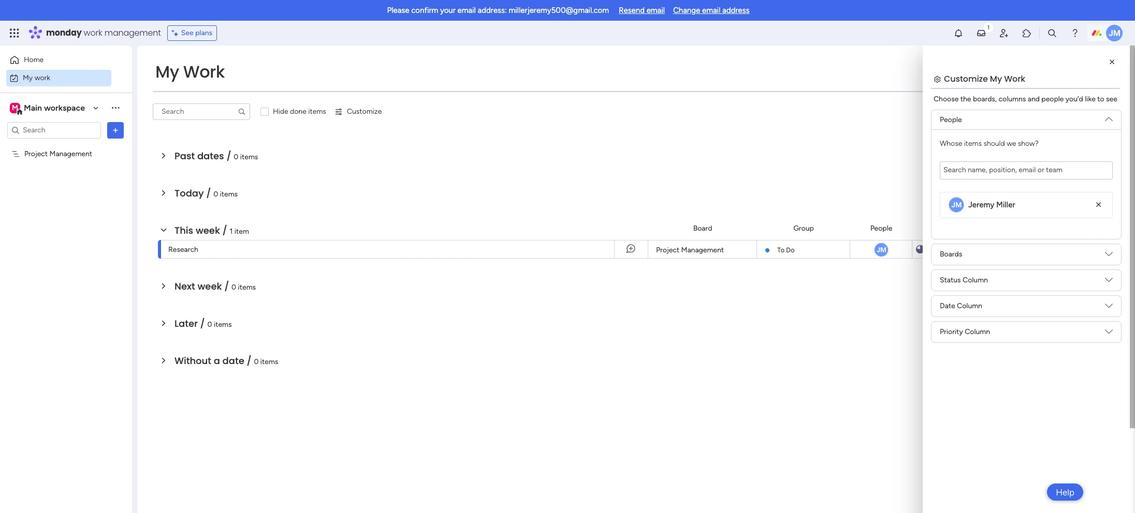 Task type: describe. For each thing, give the bounding box(es) containing it.
work inside main content
[[1004, 73, 1025, 85]]

choose
[[934, 95, 959, 104]]

resend
[[619, 6, 645, 15]]

change
[[673, 6, 700, 15]]

Search name, position, email or team text field
[[940, 162, 1113, 180]]

nov
[[941, 245, 953, 253]]

m
[[12, 103, 18, 112]]

to do
[[777, 247, 795, 254]]

nov 4
[[941, 245, 959, 253]]

workspace
[[44, 103, 85, 113]]

customize for customize my work
[[944, 73, 988, 85]]

workspace options image
[[110, 103, 121, 113]]

Search in workspace field
[[22, 124, 86, 136]]

search image
[[238, 108, 246, 116]]

column for status column
[[963, 276, 988, 285]]

past dates / 0 items
[[175, 150, 258, 163]]

date
[[940, 302, 955, 311]]

next
[[175, 280, 195, 293]]

workspace image
[[10, 102, 20, 114]]

home button
[[6, 52, 111, 68]]

people
[[1042, 95, 1064, 104]]

none text field inside main content
[[940, 162, 1113, 180]]

see
[[181, 28, 193, 37]]

/ right dates
[[227, 150, 231, 163]]

options image
[[110, 125, 121, 135]]

group
[[793, 224, 814, 233]]

dapulse dropdown down arrow image for boards
[[1105, 250, 1113, 262]]

work for my
[[35, 73, 50, 82]]

email for resend email
[[647, 6, 665, 15]]

0 inside later / 0 items
[[207, 321, 212, 329]]

management
[[104, 27, 161, 39]]

whose items should we show?
[[940, 139, 1039, 148]]

dapulse dropdown down arrow image for status column
[[1105, 276, 1113, 288]]

project management inside list box
[[24, 149, 92, 158]]

on
[[1028, 245, 1036, 254]]

notifications image
[[953, 28, 964, 38]]

hide done items
[[273, 107, 326, 116]]

later
[[175, 317, 198, 330]]

1 horizontal spatial people
[[940, 115, 962, 124]]

1 image
[[984, 21, 993, 33]]

to
[[1097, 95, 1104, 104]]

items inside without a date / 0 items
[[260, 358, 278, 367]]

the
[[961, 95, 971, 104]]

hide
[[273, 107, 288, 116]]

dapulse dropdown down arrow image for date column
[[1105, 302, 1113, 314]]

boards,
[[973, 95, 997, 104]]

to
[[777, 247, 785, 254]]

see plans
[[181, 28, 212, 37]]

column for date column
[[957, 302, 982, 311]]

monday
[[46, 27, 82, 39]]

dates
[[197, 150, 224, 163]]

a
[[214, 355, 220, 368]]

boards
[[940, 250, 962, 259]]

you'd
[[1066, 95, 1083, 104]]

0 horizontal spatial people
[[870, 224, 892, 233]]

status
[[940, 276, 961, 285]]

and
[[1028, 95, 1040, 104]]

/ right 'later'
[[200, 317, 205, 330]]

workspace selection element
[[10, 102, 86, 115]]

0 inside "next week / 0 items"
[[232, 283, 236, 292]]

customize button
[[330, 104, 386, 120]]

confirm
[[411, 6, 438, 15]]

priority column
[[940, 328, 990, 337]]

whose
[[940, 139, 962, 148]]

change email address
[[673, 6, 750, 15]]

items inside later / 0 items
[[214, 321, 232, 329]]

choose the boards, columns and people you'd like to see
[[934, 95, 1117, 104]]

item
[[234, 227, 249, 236]]

0 vertical spatial jeremy miller image
[[1106, 25, 1123, 41]]

management inside list box
[[50, 149, 92, 158]]

week for this
[[196, 224, 220, 237]]

your
[[440, 6, 456, 15]]

0 horizontal spatial work
[[183, 60, 225, 83]]



Task type: vqa. For each thing, say whether or not it's contained in the screenshot.
work for monday
yes



Task type: locate. For each thing, give the bounding box(es) containing it.
inbox image
[[976, 28, 987, 38]]

do
[[786, 247, 795, 254]]

0 vertical spatial dapulse dropdown down arrow image
[[1105, 276, 1113, 288]]

4
[[955, 245, 959, 253]]

project management link
[[655, 241, 750, 259]]

items inside past dates / 0 items
[[240, 153, 258, 162]]

main content
[[137, 46, 1134, 514]]

miller
[[996, 200, 1015, 210]]

address
[[722, 6, 750, 15]]

1 vertical spatial management
[[681, 246, 724, 255]]

column right priority
[[965, 328, 990, 337]]

1 horizontal spatial project
[[656, 246, 680, 255]]

1 vertical spatial dapulse dropdown down arrow image
[[1105, 302, 1113, 314]]

main workspace
[[24, 103, 85, 113]]

1 vertical spatial week
[[198, 280, 222, 293]]

0 vertical spatial work
[[84, 27, 102, 39]]

0 vertical spatial people
[[940, 115, 962, 124]]

today / 0 items
[[175, 187, 238, 200]]

project management
[[24, 149, 92, 158], [656, 246, 724, 255]]

change email address link
[[673, 6, 750, 15]]

1 horizontal spatial my
[[155, 60, 179, 83]]

management
[[50, 149, 92, 158], [681, 246, 724, 255]]

it
[[1038, 245, 1043, 254]]

my work button
[[6, 70, 111, 86]]

0 horizontal spatial management
[[50, 149, 92, 158]]

week
[[196, 224, 220, 237], [198, 280, 222, 293]]

date
[[222, 355, 244, 368]]

customize my work
[[944, 73, 1025, 85]]

0 vertical spatial column
[[963, 276, 988, 285]]

project inside main content
[[656, 246, 680, 255]]

people
[[940, 115, 962, 124], [870, 224, 892, 233]]

priority
[[940, 328, 963, 337]]

plans
[[195, 28, 212, 37]]

jeremy
[[968, 200, 994, 210]]

week right next
[[198, 280, 222, 293]]

0 right 'later'
[[207, 321, 212, 329]]

date column
[[940, 302, 982, 311]]

millerjeremy500@gmail.com
[[509, 6, 609, 15]]

status column
[[940, 276, 988, 285]]

should
[[984, 139, 1005, 148]]

without a date / 0 items
[[175, 355, 278, 368]]

search everything image
[[1047, 28, 1057, 38]]

0 vertical spatial customize
[[944, 73, 988, 85]]

customize for customize
[[347, 107, 382, 116]]

customize inside "button"
[[347, 107, 382, 116]]

1 horizontal spatial work
[[1004, 73, 1025, 85]]

help
[[1056, 488, 1075, 498]]

0 vertical spatial dapulse dropdown down arrow image
[[1105, 111, 1113, 123]]

jeremy miller
[[968, 200, 1015, 210]]

/ right 'date' at the bottom left of page
[[247, 355, 252, 368]]

1 vertical spatial customize
[[347, 107, 382, 116]]

jeremy miller image right help icon at the right
[[1106, 25, 1123, 41]]

management down search in workspace "field" on the left top of page
[[50, 149, 92, 158]]

1 vertical spatial project management
[[656, 246, 724, 255]]

dapulse dropdown down arrow image for people
[[1105, 111, 1113, 123]]

0 horizontal spatial project
[[24, 149, 48, 158]]

like
[[1085, 95, 1096, 104]]

Filter dashboard by text search field
[[153, 104, 250, 120]]

1 horizontal spatial email
[[647, 6, 665, 15]]

1 horizontal spatial project management
[[656, 246, 724, 255]]

1 horizontal spatial customize
[[944, 73, 988, 85]]

board
[[693, 224, 712, 233]]

1 vertical spatial work
[[35, 73, 50, 82]]

research
[[168, 245, 198, 254]]

see plans button
[[167, 25, 217, 41]]

columns
[[999, 95, 1026, 104]]

email right your
[[458, 6, 476, 15]]

my down see plans button
[[155, 60, 179, 83]]

items inside today / 0 items
[[220, 190, 238, 199]]

email right resend
[[647, 6, 665, 15]]

None text field
[[940, 162, 1113, 180]]

2 horizontal spatial email
[[702, 6, 721, 15]]

0 vertical spatial management
[[50, 149, 92, 158]]

week for next
[[198, 280, 222, 293]]

my inside 'button'
[[23, 73, 33, 82]]

project inside list box
[[24, 149, 48, 158]]

home
[[24, 55, 44, 64]]

next week / 0 items
[[175, 280, 256, 293]]

without
[[175, 355, 211, 368]]

2 dapulse dropdown down arrow image from the top
[[1105, 302, 1113, 314]]

items inside "next week / 0 items"
[[238, 283, 256, 292]]

1 horizontal spatial work
[[84, 27, 102, 39]]

main
[[24, 103, 42, 113]]

my down home
[[23, 73, 33, 82]]

option
[[0, 144, 132, 147]]

email
[[458, 6, 476, 15], [647, 6, 665, 15], [702, 6, 721, 15]]

apps image
[[1022, 28, 1032, 38]]

management inside main content
[[681, 246, 724, 255]]

this
[[175, 224, 193, 237]]

customize
[[944, 73, 988, 85], [347, 107, 382, 116]]

address:
[[478, 6, 507, 15]]

my for my work
[[155, 60, 179, 83]]

0 horizontal spatial my
[[23, 73, 33, 82]]

work
[[84, 27, 102, 39], [35, 73, 50, 82]]

we
[[1007, 139, 1016, 148]]

my for my work
[[23, 73, 33, 82]]

/ right next
[[224, 280, 229, 293]]

0 horizontal spatial work
[[35, 73, 50, 82]]

0 inside today / 0 items
[[213, 190, 218, 199]]

jeremy miller image left jeremy
[[949, 197, 964, 213]]

0 horizontal spatial customize
[[347, 107, 382, 116]]

0 right dates
[[234, 153, 238, 162]]

0 horizontal spatial project management
[[24, 149, 92, 158]]

my work
[[23, 73, 50, 82]]

1 horizontal spatial jeremy miller image
[[1106, 25, 1123, 41]]

working
[[999, 245, 1026, 254]]

work
[[183, 60, 225, 83], [1004, 73, 1025, 85]]

dapulse dropdown down arrow image
[[1105, 276, 1113, 288], [1105, 302, 1113, 314]]

1 vertical spatial people
[[870, 224, 892, 233]]

1
[[230, 227, 233, 236]]

0 up later / 0 items
[[232, 283, 236, 292]]

1 vertical spatial dapulse dropdown down arrow image
[[1105, 250, 1113, 262]]

None search field
[[153, 104, 250, 120]]

1 vertical spatial jeremy miller image
[[949, 197, 964, 213]]

2 horizontal spatial my
[[990, 73, 1002, 85]]

2 dapulse dropdown down arrow image from the top
[[1105, 250, 1113, 262]]

main content containing past dates /
[[137, 46, 1134, 514]]

/ right today
[[206, 187, 211, 200]]

2 vertical spatial dapulse dropdown down arrow image
[[1105, 328, 1113, 340]]

resend email link
[[619, 6, 665, 15]]

select product image
[[9, 28, 20, 38]]

dapulse dropdown down arrow image
[[1105, 111, 1113, 123], [1105, 250, 1113, 262], [1105, 328, 1113, 340]]

resend email
[[619, 6, 665, 15]]

0
[[234, 153, 238, 162], [213, 190, 218, 199], [232, 283, 236, 292], [207, 321, 212, 329], [254, 358, 259, 367]]

work down plans
[[183, 60, 225, 83]]

this week / 1 item
[[175, 224, 249, 237]]

jeremy miller link
[[968, 200, 1015, 210]]

items
[[308, 107, 326, 116], [964, 139, 982, 148], [240, 153, 258, 162], [220, 190, 238, 199], [238, 283, 256, 292], [214, 321, 232, 329], [260, 358, 278, 367]]

2 vertical spatial column
[[965, 328, 990, 337]]

1 vertical spatial column
[[957, 302, 982, 311]]

jeremy miller image inside main content
[[949, 197, 964, 213]]

1 horizontal spatial management
[[681, 246, 724, 255]]

0 vertical spatial project management
[[24, 149, 92, 158]]

/
[[227, 150, 231, 163], [206, 187, 211, 200], [222, 224, 227, 237], [224, 280, 229, 293], [200, 317, 205, 330], [247, 355, 252, 368]]

0 vertical spatial week
[[196, 224, 220, 237]]

0 inside past dates / 0 items
[[234, 153, 238, 162]]

column right date on the bottom right
[[957, 302, 982, 311]]

invite members image
[[999, 28, 1009, 38]]

0 horizontal spatial jeremy miller image
[[949, 197, 964, 213]]

see
[[1106, 95, 1117, 104]]

my up "boards,"
[[990, 73, 1002, 85]]

done
[[290, 107, 306, 116]]

week left 1
[[196, 224, 220, 237]]

today
[[175, 187, 204, 200]]

0 inside without a date / 0 items
[[254, 358, 259, 367]]

3 email from the left
[[702, 6, 721, 15]]

column
[[963, 276, 988, 285], [957, 302, 982, 311], [965, 328, 990, 337]]

show?
[[1018, 139, 1039, 148]]

column right status
[[963, 276, 988, 285]]

email for change email address
[[702, 6, 721, 15]]

help image
[[1070, 28, 1080, 38]]

jeremy miller image
[[1106, 25, 1123, 41], [949, 197, 964, 213]]

1 vertical spatial project
[[656, 246, 680, 255]]

past
[[175, 150, 195, 163]]

project management down board
[[656, 246, 724, 255]]

work up columns
[[1004, 73, 1025, 85]]

please confirm your email address: millerjeremy500@gmail.com
[[387, 6, 609, 15]]

1 dapulse dropdown down arrow image from the top
[[1105, 276, 1113, 288]]

project
[[24, 149, 48, 158], [656, 246, 680, 255]]

work right monday
[[84, 27, 102, 39]]

0 horizontal spatial email
[[458, 6, 476, 15]]

work down home
[[35, 73, 50, 82]]

work for monday
[[84, 27, 102, 39]]

management down board
[[681, 246, 724, 255]]

2 email from the left
[[647, 6, 665, 15]]

dapulse dropdown down arrow image for priority column
[[1105, 328, 1113, 340]]

work inside 'button'
[[35, 73, 50, 82]]

0 right today
[[213, 190, 218, 199]]

/ left 1
[[222, 224, 227, 237]]

email right change at the right of page
[[702, 6, 721, 15]]

my work
[[155, 60, 225, 83]]

1 email from the left
[[458, 6, 476, 15]]

later / 0 items
[[175, 317, 232, 330]]

1 dapulse dropdown down arrow image from the top
[[1105, 111, 1113, 123]]

project management list box
[[0, 143, 132, 302]]

3 dapulse dropdown down arrow image from the top
[[1105, 328, 1113, 340]]

working on it
[[999, 245, 1043, 254]]

please
[[387, 6, 409, 15]]

0 vertical spatial project
[[24, 149, 48, 158]]

0 right 'date' at the bottom left of page
[[254, 358, 259, 367]]

column for priority column
[[965, 328, 990, 337]]

monday work management
[[46, 27, 161, 39]]

project management down search in workspace "field" on the left top of page
[[24, 149, 92, 158]]

help button
[[1047, 484, 1083, 501]]



